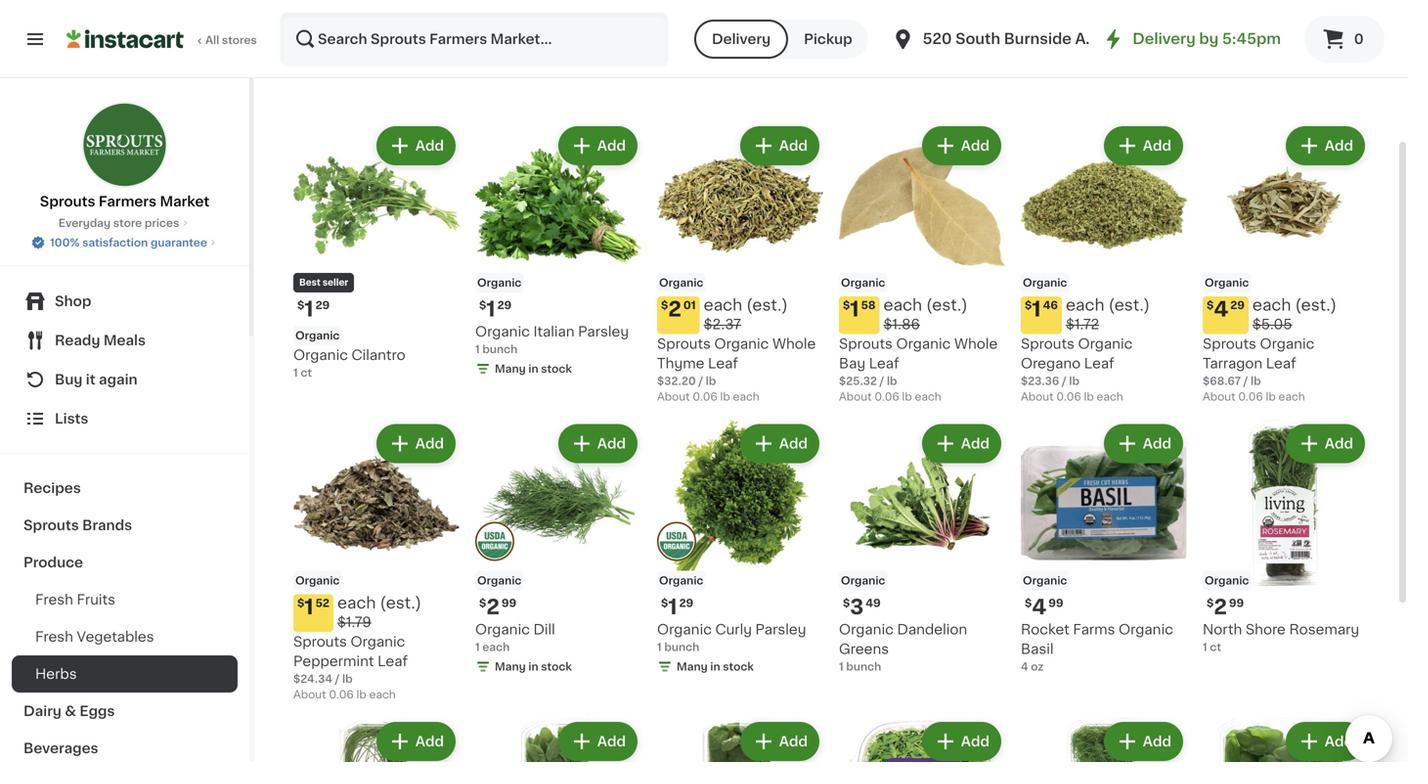 Task type: describe. For each thing, give the bounding box(es) containing it.
/ for sprouts organic oregano leaf
[[1063, 376, 1067, 386]]

sprouts up everyday
[[40, 195, 95, 208]]

0 horizontal spatial $ 1 29
[[297, 299, 330, 319]]

46
[[1044, 300, 1059, 311]]

many in stock for curly
[[677, 661, 754, 672]]

2 for north shore rosemary
[[1214, 597, 1228, 617]]

0.06 inside $ 1 58 each (est.) $1.86 sprouts organic whole bay leaf $25.32 / lb about 0.06 lb each
[[875, 391, 900, 402]]

rocket
[[1021, 623, 1070, 636]]

cilantro
[[352, 348, 406, 362]]

pickup
[[804, 32, 853, 46]]

ct inside 'organic cilantro 1 ct'
[[301, 367, 312, 378]]

$4.29 each (estimated) original price: $5.05 element
[[1203, 296, 1370, 334]]

item badge image for 2
[[475, 522, 515, 561]]

$2.37
[[704, 317, 742, 331]]

tarragon
[[1203, 357, 1263, 370]]

store
[[113, 218, 142, 228]]

$1.79
[[338, 615, 372, 629]]

organic up 'organic cilantro 1 ct'
[[295, 330, 340, 341]]

on sale
[[310, 33, 365, 47]]

whole for 1
[[955, 337, 998, 351]]

$ 4 99
[[1025, 597, 1064, 617]]

prices
[[145, 218, 179, 228]]

organic up 49 at right
[[841, 575, 886, 586]]

0 button
[[1305, 16, 1385, 63]]

best
[[299, 278, 321, 287]]

organic up organic dill 1 each
[[477, 575, 522, 586]]

$ 4 29 each (est.) $5.05 sprouts organic tarragon leaf $68.67 / lb about 0.06 lb each
[[1203, 297, 1337, 402]]

burnside
[[1005, 32, 1072, 46]]

4 for $ 4 29 each (est.) $5.05 sprouts organic tarragon leaf $68.67 / lb about 0.06 lb each
[[1214, 299, 1229, 319]]

about for sprouts organic oregano leaf
[[1021, 391, 1054, 402]]

greens
[[839, 642, 889, 656]]

$ down best
[[297, 300, 305, 311]]

ready meals link
[[12, 321, 238, 360]]

99 for north shore rosemary
[[1230, 598, 1245, 608]]

everyday store prices
[[58, 218, 179, 228]]

organic cilantro 1 ct
[[294, 348, 406, 378]]

about for sprouts organic peppermint leaf
[[294, 689, 326, 700]]

$68.67
[[1203, 376, 1242, 386]]

item badge image for 1
[[657, 522, 697, 561]]

sprouts for sprouts organic whole thyme leaf
[[657, 337, 711, 351]]

basil
[[1021, 642, 1054, 656]]

1 inside $ 1 52 each (est.) $1.79 sprouts organic peppermint leaf $24.34 / lb about 0.06 lb each
[[305, 597, 314, 617]]

delivery by 5:45pm
[[1133, 32, 1282, 46]]

1 inside 'organic cilantro 1 ct'
[[294, 367, 298, 378]]

delivery for delivery by 5:45pm
[[1133, 32, 1196, 46]]

stock for dill
[[541, 661, 572, 672]]

$5.05
[[1253, 317, 1293, 331]]

sprouts farmers market
[[40, 195, 210, 208]]

organic inside 'organic cilantro 1 ct'
[[294, 348, 348, 362]]

1 inside organic dill 1 each
[[475, 642, 480, 652]]

delivery for delivery
[[712, 32, 771, 46]]

organic italian parsley 1 bunch
[[475, 325, 629, 355]]

sprouts farmers market link
[[40, 102, 210, 211]]

sprouts for sprouts organic peppermint leaf
[[294, 635, 347, 648]]

$ inside the '$ 2 01 each (est.) $2.37 sprouts organic whole thyme leaf $32.20 / lb about 0.06 lb each'
[[661, 300, 669, 311]]

organic dandelion greens 1 bunch
[[839, 623, 968, 672]]

sprouts for sprouts organic oregano leaf
[[1021, 337, 1075, 351]]

$ 2 01 each (est.) $2.37 sprouts organic whole thyme leaf $32.20 / lb about 0.06 lb each
[[657, 297, 816, 402]]

buy
[[55, 373, 83, 386]]

$ 1 52 each (est.) $1.79 sprouts organic peppermint leaf $24.34 / lb about 0.06 lb each
[[294, 595, 422, 700]]

organic inside '$ 1 46 each (est.) $1.72 sprouts organic oregano leaf $23.36 / lb about 0.06 lb each'
[[1079, 337, 1133, 351]]

shop link
[[12, 282, 238, 321]]

100% satisfaction guarantee
[[50, 237, 207, 248]]

pickup button
[[789, 20, 868, 59]]

leaf for sprouts organic oregano leaf
[[1085, 357, 1115, 370]]

$ 1 46 each (est.) $1.72 sprouts organic oregano leaf $23.36 / lb about 0.06 lb each
[[1021, 297, 1151, 402]]

produce link
[[12, 544, 238, 581]]

produce
[[23, 556, 83, 569]]

$24.34
[[294, 673, 333, 684]]

$25.32
[[839, 376, 877, 386]]

/ for sprouts organic tarragon leaf
[[1244, 376, 1249, 386]]

by
[[1200, 32, 1219, 46]]

organic up $4.29 each (estimated) original price: $5.05 element
[[1205, 277, 1250, 288]]

lists link
[[12, 399, 238, 438]]

$ up organic dill 1 each
[[479, 598, 487, 608]]

$ 1 29 for organic italian parsley
[[479, 299, 512, 319]]

about inside $ 1 58 each (est.) $1.86 sprouts organic whole bay leaf $25.32 / lb about 0.06 lb each
[[839, 391, 872, 402]]

everyday store prices link
[[58, 215, 191, 231]]

1 inside north shore rosemary 1 ct
[[1203, 642, 1208, 652]]

$ inside $ 4 29 each (est.) $5.05 sprouts organic tarragon leaf $68.67 / lb about 0.06 lb each
[[1207, 300, 1214, 311]]

(est.) for $1.79
[[380, 595, 422, 611]]

brands
[[82, 519, 132, 532]]

dandelion
[[898, 623, 968, 636]]

/ inside the '$ 2 01 each (est.) $2.37 sprouts organic whole thyme leaf $32.20 / lb about 0.06 lb each'
[[699, 376, 704, 386]]

rocket farms organic basil 4 oz
[[1021, 623, 1174, 672]]

in for curly
[[711, 661, 721, 672]]

fresh for fresh vegetables
[[35, 630, 73, 644]]

meals
[[104, 334, 146, 347]]

fresh fruits
[[35, 593, 115, 607]]

sprouts brands link
[[12, 507, 238, 544]]

buy it again link
[[12, 360, 238, 399]]

01
[[684, 300, 696, 311]]

organic inside $ 1 52 each (est.) $1.79 sprouts organic peppermint leaf $24.34 / lb about 0.06 lb each
[[351, 635, 405, 648]]

29 down best seller
[[316, 300, 330, 311]]

dairy & eggs
[[23, 704, 115, 718]]

herbs
[[35, 667, 77, 681]]

many in stock for dill
[[495, 661, 572, 672]]

leaf for sprouts organic peppermint leaf
[[378, 654, 408, 668]]

sprouts for sprouts organic tarragon leaf
[[1203, 337, 1257, 351]]

49
[[866, 598, 881, 608]]

(est.) for $2.37
[[747, 297, 788, 313]]

stores
[[222, 35, 257, 45]]

dairy
[[23, 704, 62, 718]]

$ 1 29 for organic curly parsley
[[661, 597, 694, 617]]

organic inside the organic italian parsley 1 bunch
[[475, 325, 530, 339]]

about inside the '$ 2 01 each (est.) $2.37 sprouts organic whole thyme leaf $32.20 / lb about 0.06 lb each'
[[657, 391, 690, 402]]

0.06 inside the '$ 2 01 each (est.) $2.37 sprouts organic whole thyme leaf $32.20 / lb about 0.06 lb each'
[[693, 391, 718, 402]]

4 for $ 4 99
[[1033, 597, 1047, 617]]

(est.) for $5.05
[[1296, 297, 1337, 313]]

ready
[[55, 334, 100, 347]]

5:45pm
[[1223, 32, 1282, 46]]

dairy & eggs link
[[12, 693, 238, 730]]

oregano
[[1021, 357, 1081, 370]]

bay
[[839, 357, 866, 370]]

fresh vegetables link
[[12, 618, 238, 656]]

ct inside north shore rosemary 1 ct
[[1211, 642, 1222, 652]]

99 for organic dill
[[502, 598, 517, 608]]

$ inside $ 1 58 each (est.) $1.86 sprouts organic whole bay leaf $25.32 / lb about 0.06 lb each
[[843, 300, 851, 311]]

/ for sprouts organic peppermint leaf
[[335, 673, 340, 684]]

guarantee
[[151, 237, 207, 248]]

$ inside '$ 1 46 each (est.) $1.72 sprouts organic oregano leaf $23.36 / lb about 0.06 lb each'
[[1025, 300, 1033, 311]]

$1.72
[[1066, 317, 1100, 331]]

farmers
[[99, 195, 157, 208]]

vegetables
[[77, 630, 154, 644]]

0.06 for sprouts organic tarragon leaf
[[1239, 391, 1264, 402]]

peppermint
[[294, 654, 374, 668]]

organic inside $ 1 58 each (est.) $1.86 sprouts organic whole bay leaf $25.32 / lb about 0.06 lb each
[[897, 337, 951, 351]]

it
[[86, 373, 96, 386]]

1 inside organic dandelion greens 1 bunch
[[839, 661, 844, 672]]

ready meals button
[[12, 321, 238, 360]]

$ inside $ 4 99
[[1025, 598, 1033, 608]]

/ inside $ 1 58 each (est.) $1.86 sprouts organic whole bay leaf $25.32 / lb about 0.06 lb each
[[880, 376, 885, 386]]

$32.20
[[657, 376, 696, 386]]

organic up 58
[[841, 277, 886, 288]]

herbs link
[[12, 656, 238, 693]]

shore
[[1246, 623, 1286, 636]]

Search field
[[282, 14, 667, 65]]

bunch for organic italian parsley
[[483, 344, 518, 355]]

north
[[1203, 623, 1243, 636]]

many for italian
[[495, 363, 526, 374]]



Task type: locate. For each thing, give the bounding box(es) containing it.
(est.) inside $ 1 58 each (est.) $1.86 sprouts organic whole bay leaf $25.32 / lb about 0.06 lb each
[[927, 297, 968, 313]]

0 horizontal spatial delivery
[[712, 32, 771, 46]]

sprouts inside $ 4 29 each (est.) $5.05 sprouts organic tarragon leaf $68.67 / lb about 0.06 lb each
[[1203, 337, 1257, 351]]

$ 2 99 for north shore rosemary
[[1207, 597, 1245, 617]]

99 inside $ 4 99
[[1049, 598, 1064, 608]]

about inside $ 4 29 each (est.) $5.05 sprouts organic tarragon leaf $68.67 / lb about 0.06 lb each
[[1203, 391, 1236, 402]]

whole down $1.58 each (estimated) original price: $1.86 element
[[955, 337, 998, 351]]

0.06
[[693, 391, 718, 402], [875, 391, 900, 402], [1057, 391, 1082, 402], [1239, 391, 1264, 402], [329, 689, 354, 700]]

1 99 from the left
[[502, 598, 517, 608]]

recipes link
[[12, 470, 238, 507]]

/ inside '$ 1 46 each (est.) $1.72 sprouts organic oregano leaf $23.36 / lb about 0.06 lb each'
[[1063, 376, 1067, 386]]

whole
[[773, 337, 816, 351], [955, 337, 998, 351]]

on
[[310, 33, 331, 47]]

2 $ 2 99 from the left
[[1207, 597, 1245, 617]]

curly
[[716, 623, 752, 636]]

4
[[1214, 299, 1229, 319], [1033, 597, 1047, 617], [1021, 661, 1029, 672]]

$1.52 each (estimated) original price: $1.79 element
[[294, 594, 460, 632]]

/ down peppermint
[[335, 673, 340, 684]]

leaf inside $ 4 29 each (est.) $5.05 sprouts organic tarragon leaf $68.67 / lb about 0.06 lb each
[[1267, 357, 1297, 370]]

1 horizontal spatial whole
[[955, 337, 998, 351]]

2 whole from the left
[[955, 337, 998, 351]]

2 up north
[[1214, 597, 1228, 617]]

organic up organic curly parsley 1 bunch on the bottom of page
[[659, 575, 704, 586]]

2 item badge image from the left
[[657, 522, 697, 561]]

about for sprouts organic tarragon leaf
[[1203, 391, 1236, 402]]

organic down $1.52 each (estimated) original price: $1.79 element
[[351, 635, 405, 648]]

$ inside $ 1 52 each (est.) $1.79 sprouts organic peppermint leaf $24.34 / lb about 0.06 lb each
[[297, 598, 305, 608]]

0.06 inside '$ 1 46 each (est.) $1.72 sprouts organic oregano leaf $23.36 / lb about 0.06 lb each'
[[1057, 391, 1082, 402]]

item badge image
[[475, 522, 515, 561], [657, 522, 697, 561]]

$23.36
[[1021, 376, 1060, 386]]

(est.)
[[747, 297, 788, 313], [927, 297, 968, 313], [1109, 297, 1151, 313], [1296, 297, 1337, 313], [380, 595, 422, 611]]

sprouts inside $ 1 58 each (est.) $1.86 sprouts organic whole bay leaf $25.32 / lb about 0.06 lb each
[[839, 337, 893, 351]]

0.06 down $24.34
[[329, 689, 354, 700]]

0
[[1355, 32, 1364, 46]]

ct down best
[[301, 367, 312, 378]]

parsley inside organic curly parsley 1 bunch
[[756, 623, 807, 636]]

2 horizontal spatial 2
[[1214, 597, 1228, 617]]

$ 1 58 each (est.) $1.86 sprouts organic whole bay leaf $25.32 / lb about 0.06 lb each
[[839, 297, 998, 402]]

many in stock
[[495, 363, 572, 374], [495, 661, 572, 672], [677, 661, 754, 672]]

29 inside $ 4 29 each (est.) $5.05 sprouts organic tarragon leaf $68.67 / lb about 0.06 lb each
[[1231, 300, 1245, 311]]

eggs
[[80, 704, 115, 718]]

$ up tarragon
[[1207, 300, 1214, 311]]

(est.) inside $ 1 52 each (est.) $1.79 sprouts organic peppermint leaf $24.34 / lb about 0.06 lb each
[[380, 595, 422, 611]]

parsley inside the organic italian parsley 1 bunch
[[578, 325, 629, 339]]

whole for 2
[[773, 337, 816, 351]]

/ right $25.32
[[880, 376, 885, 386]]

add
[[416, 139, 444, 153], [598, 139, 626, 153], [780, 139, 808, 153], [962, 139, 990, 153], [1144, 139, 1172, 153], [1325, 139, 1354, 153], [416, 437, 444, 450], [598, 437, 626, 450], [780, 437, 808, 450], [962, 437, 990, 450], [1144, 437, 1172, 450], [1325, 437, 1354, 450], [416, 735, 444, 748], [598, 735, 626, 748], [780, 735, 808, 748], [962, 735, 990, 748], [1144, 735, 1172, 748], [1325, 735, 1354, 748]]

dill
[[534, 623, 555, 636]]

fresh vegetables
[[35, 630, 154, 644]]

sprouts up bay
[[839, 337, 893, 351]]

organic left dill
[[475, 623, 530, 636]]

leaf inside '$ 1 46 each (est.) $1.72 sprouts organic oregano leaf $23.36 / lb about 0.06 lb each'
[[1085, 357, 1115, 370]]

farms
[[1074, 623, 1116, 636]]

None search field
[[280, 12, 669, 67]]

many in stock down organic curly parsley 1 bunch on the bottom of page
[[677, 661, 754, 672]]

many in stock down the organic italian parsley 1 bunch
[[495, 363, 572, 374]]

0 horizontal spatial ct
[[301, 367, 312, 378]]

1 fresh from the top
[[35, 593, 73, 607]]

$ 2 99
[[479, 597, 517, 617], [1207, 597, 1245, 617]]

/ inside $ 1 52 each (est.) $1.79 sprouts organic peppermint leaf $24.34 / lb about 0.06 lb each
[[335, 673, 340, 684]]

delivery left pickup in the right of the page
[[712, 32, 771, 46]]

organic curly parsley 1 bunch
[[657, 623, 807, 652]]

parsley right italian
[[578, 325, 629, 339]]

delivery button
[[695, 20, 789, 59]]

whole inside the '$ 2 01 each (est.) $2.37 sprouts organic whole thyme leaf $32.20 / lb about 0.06 lb each'
[[773, 337, 816, 351]]

$1.46 each (estimated) original price: $1.72 element
[[1021, 296, 1188, 334]]

2
[[669, 299, 682, 319], [487, 597, 500, 617], [1214, 597, 1228, 617]]

1 whole from the left
[[773, 337, 816, 351]]

520 south burnside avenue button
[[892, 12, 1132, 67]]

whole down $2.01 each (estimated) original price: $2.37 element
[[773, 337, 816, 351]]

(est.) for $1.86
[[927, 297, 968, 313]]

$2.01 each (estimated) original price: $2.37 element
[[657, 296, 824, 334]]

$1.58 each (estimated) original price: $1.86 element
[[839, 296, 1006, 334]]

organic down $1.46 each (estimated) original price: $1.72 element
[[1079, 337, 1133, 351]]

many down organic curly parsley 1 bunch on the bottom of page
[[677, 661, 708, 672]]

stock for curly
[[723, 661, 754, 672]]

2 left 01
[[669, 299, 682, 319]]

$ left 49 at right
[[843, 598, 851, 608]]

0.06 inside $ 4 29 each (est.) $5.05 sprouts organic tarragon leaf $68.67 / lb about 0.06 lb each
[[1239, 391, 1264, 402]]

2 horizontal spatial 99
[[1230, 598, 1245, 608]]

2 horizontal spatial bunch
[[847, 661, 882, 672]]

1 horizontal spatial bunch
[[665, 642, 700, 652]]

1 vertical spatial bunch
[[665, 642, 700, 652]]

0.06 down $23.36 on the right of the page
[[1057, 391, 1082, 402]]

delivery inside button
[[712, 32, 771, 46]]

$1.86
[[884, 317, 921, 331]]

1 inside $ 1 58 each (est.) $1.86 sprouts organic whole bay leaf $25.32 / lb about 0.06 lb each
[[851, 299, 860, 319]]

1 vertical spatial ct
[[1211, 642, 1222, 652]]

leaf inside $ 1 52 each (est.) $1.79 sprouts organic peppermint leaf $24.34 / lb about 0.06 lb each
[[378, 654, 408, 668]]

$ left 58
[[843, 300, 851, 311]]

1 vertical spatial fresh
[[35, 630, 73, 644]]

sprouts for sprouts organic whole bay leaf
[[839, 337, 893, 351]]

0 vertical spatial 4
[[1214, 299, 1229, 319]]

leaf inside the '$ 2 01 each (est.) $2.37 sprouts organic whole thyme leaf $32.20 / lb about 0.06 lb each'
[[708, 357, 739, 370]]

all stores
[[205, 35, 257, 45]]

organic down $5.05
[[1261, 337, 1315, 351]]

sprouts up oregano
[[1021, 337, 1075, 351]]

29 up the organic italian parsley 1 bunch
[[498, 300, 512, 311]]

2 inside the '$ 2 01 each (est.) $2.37 sprouts organic whole thyme leaf $32.20 / lb about 0.06 lb each'
[[669, 299, 682, 319]]

organic up the organic italian parsley 1 bunch
[[477, 277, 522, 288]]

2 for organic dill
[[487, 597, 500, 617]]

in down organic curly parsley 1 bunch on the bottom of page
[[711, 661, 721, 672]]

about down $25.32
[[839, 391, 872, 402]]

1 horizontal spatial 99
[[1049, 598, 1064, 608]]

organic up 01
[[659, 277, 704, 288]]

2 up organic dill 1 each
[[487, 597, 500, 617]]

$ 1 29 down best
[[297, 299, 330, 319]]

fresh for fresh fruits
[[35, 593, 73, 607]]

1 inside organic curly parsley 1 bunch
[[657, 642, 662, 652]]

sprouts brands
[[23, 519, 132, 532]]

bunch inside organic curly parsley 1 bunch
[[665, 642, 700, 652]]

about down $23.36 on the right of the page
[[1021, 391, 1054, 402]]

stock down the organic italian parsley 1 bunch
[[541, 363, 572, 374]]

product group
[[294, 122, 460, 381], [475, 122, 642, 381], [657, 122, 824, 404], [839, 122, 1006, 404], [1021, 122, 1188, 404], [1203, 122, 1370, 404], [294, 420, 460, 702], [475, 420, 642, 678], [657, 420, 824, 678], [839, 420, 1006, 674], [1021, 420, 1188, 674], [1203, 420, 1370, 655], [294, 718, 460, 762], [475, 718, 642, 762], [657, 718, 824, 762], [839, 718, 1006, 762], [1021, 718, 1188, 762], [1203, 718, 1370, 762]]

delivery
[[1133, 32, 1196, 46], [712, 32, 771, 46]]

fresh down produce
[[35, 593, 73, 607]]

oz
[[1031, 661, 1044, 672]]

organic inside the '$ 2 01 each (est.) $2.37 sprouts organic whole thyme leaf $32.20 / lb about 0.06 lb each'
[[715, 337, 769, 351]]

about down $68.67
[[1203, 391, 1236, 402]]

2 vertical spatial 4
[[1021, 661, 1029, 672]]

about down $32.20
[[657, 391, 690, 402]]

2 vertical spatial bunch
[[847, 661, 882, 672]]

sprouts up thyme
[[657, 337, 711, 351]]

many
[[495, 363, 526, 374], [495, 661, 526, 672], [677, 661, 708, 672]]

4 inside $ 4 29 each (est.) $5.05 sprouts organic tarragon leaf $68.67 / lb about 0.06 lb each
[[1214, 299, 1229, 319]]

organic up $ 4 99
[[1023, 575, 1068, 586]]

satisfaction
[[82, 237, 148, 248]]

ct
[[301, 367, 312, 378], [1211, 642, 1222, 652]]

south
[[956, 32, 1001, 46]]

instacart logo image
[[67, 27, 184, 51]]

$ up north
[[1207, 598, 1214, 608]]

organic inside rocket farms organic basil 4 oz
[[1119, 623, 1174, 636]]

leaf for sprouts organic tarragon leaf
[[1267, 357, 1297, 370]]

$ 2 99 up organic dill 1 each
[[479, 597, 517, 617]]

0 vertical spatial parsley
[[578, 325, 629, 339]]

$ 2 99 up north
[[1207, 597, 1245, 617]]

parsley
[[578, 325, 629, 339], [756, 623, 807, 636]]

many for curly
[[677, 661, 708, 672]]

$ left 46
[[1025, 300, 1033, 311]]

organic up north
[[1205, 575, 1250, 586]]

many in stock down organic dill 1 each
[[495, 661, 572, 672]]

sprouts inside $ 1 52 each (est.) $1.79 sprouts organic peppermint leaf $24.34 / lb about 0.06 lb each
[[294, 635, 347, 648]]

leaf up $25.32
[[869, 357, 900, 370]]

organic up "greens"
[[839, 623, 894, 636]]

1 inside '$ 1 46 each (est.) $1.72 sprouts organic oregano leaf $23.36 / lb about 0.06 lb each'
[[1033, 299, 1042, 319]]

fresh up herbs
[[35, 630, 73, 644]]

1 vertical spatial parsley
[[756, 623, 807, 636]]

99 up organic dill 1 each
[[502, 598, 517, 608]]

0 horizontal spatial item badge image
[[475, 522, 515, 561]]

add button inside product group
[[924, 426, 1000, 461]]

29 up organic curly parsley 1 bunch on the bottom of page
[[680, 598, 694, 608]]

58
[[862, 300, 876, 311]]

bunch
[[483, 344, 518, 355], [665, 642, 700, 652], [847, 661, 882, 672]]

$ up the organic italian parsley 1 bunch
[[479, 300, 487, 311]]

1 horizontal spatial item badge image
[[657, 522, 697, 561]]

organic left cilantro
[[294, 348, 348, 362]]

lb
[[706, 376, 717, 386], [887, 376, 898, 386], [1070, 376, 1080, 386], [1251, 376, 1262, 386], [721, 391, 731, 402], [903, 391, 913, 402], [1085, 391, 1095, 402], [1267, 391, 1277, 402], [342, 673, 353, 684], [357, 689, 367, 700]]

again
[[99, 373, 138, 386]]

1 horizontal spatial delivery
[[1133, 32, 1196, 46]]

/ inside $ 4 29 each (est.) $5.05 sprouts organic tarragon leaf $68.67 / lb about 0.06 lb each
[[1244, 376, 1249, 386]]

seller
[[323, 278, 348, 287]]

3
[[851, 597, 864, 617]]

sprouts inside the '$ 2 01 each (est.) $2.37 sprouts organic whole thyme leaf $32.20 / lb about 0.06 lb each'
[[657, 337, 711, 351]]

2 horizontal spatial 4
[[1214, 299, 1229, 319]]

0.06 inside $ 1 52 each (est.) $1.79 sprouts organic peppermint leaf $24.34 / lb about 0.06 lb each
[[329, 689, 354, 700]]

1 horizontal spatial ct
[[1211, 642, 1222, 652]]

1 $ 2 99 from the left
[[479, 597, 517, 617]]

many in stock for italian
[[495, 363, 572, 374]]

north shore rosemary 1 ct
[[1203, 623, 1360, 652]]

stock for italian
[[541, 363, 572, 374]]

organic inside $ 4 29 each (est.) $5.05 sprouts organic tarragon leaf $68.67 / lb about 0.06 lb each
[[1261, 337, 1315, 351]]

1 vertical spatial 4
[[1033, 597, 1047, 617]]

in
[[529, 363, 539, 374], [529, 661, 539, 672], [711, 661, 721, 672]]

about
[[657, 391, 690, 402], [839, 391, 872, 402], [1021, 391, 1054, 402], [1203, 391, 1236, 402], [294, 689, 326, 700]]

0 horizontal spatial bunch
[[483, 344, 518, 355]]

beverages link
[[12, 730, 238, 762]]

$ 1 29
[[297, 299, 330, 319], [479, 299, 512, 319], [661, 597, 694, 617]]

in down organic dill 1 each
[[529, 661, 539, 672]]

shop
[[55, 294, 91, 308]]

leaf down $2.37
[[708, 357, 739, 370]]

0 vertical spatial fresh
[[35, 593, 73, 607]]

ready meals
[[55, 334, 146, 347]]

avenue
[[1076, 32, 1132, 46]]

organic dill 1 each
[[475, 623, 555, 652]]

sprouts farmers market logo image
[[82, 102, 168, 188]]

/ down oregano
[[1063, 376, 1067, 386]]

0 horizontal spatial 99
[[502, 598, 517, 608]]

about inside '$ 1 46 each (est.) $1.72 sprouts organic oregano leaf $23.36 / lb about 0.06 lb each'
[[1021, 391, 1054, 402]]

about down $24.34
[[294, 689, 326, 700]]

29 up tarragon
[[1231, 300, 1245, 311]]

about inside $ 1 52 each (est.) $1.79 sprouts organic peppermint leaf $24.34 / lb about 0.06 lb each
[[294, 689, 326, 700]]

0 horizontal spatial 2
[[487, 597, 500, 617]]

1 horizontal spatial $ 1 29
[[479, 299, 512, 319]]

fresh fruits link
[[12, 581, 238, 618]]

3 99 from the left
[[1230, 598, 1245, 608]]

everyday
[[58, 218, 111, 228]]

(est.) inside the '$ 2 01 each (est.) $2.37 sprouts organic whole thyme leaf $32.20 / lb about 0.06 lb each'
[[747, 297, 788, 313]]

0 horizontal spatial $ 2 99
[[479, 597, 517, 617]]

0 vertical spatial ct
[[301, 367, 312, 378]]

99 up north
[[1230, 598, 1245, 608]]

bunch for organic curly parsley
[[665, 642, 700, 652]]

leaf down $1.72
[[1085, 357, 1115, 370]]

$ left 52
[[297, 598, 305, 608]]

0.06 down $68.67
[[1239, 391, 1264, 402]]

2 horizontal spatial $ 1 29
[[661, 597, 694, 617]]

sprouts down recipes
[[23, 519, 79, 532]]

/
[[699, 376, 704, 386], [880, 376, 885, 386], [1063, 376, 1067, 386], [1244, 376, 1249, 386], [335, 673, 340, 684]]

parsley for organic italian parsley
[[578, 325, 629, 339]]

fruits
[[77, 593, 115, 607]]

0.06 down $25.32
[[875, 391, 900, 402]]

$ up organic curly parsley 1 bunch on the bottom of page
[[661, 598, 669, 608]]

$ left 01
[[661, 300, 669, 311]]

0.06 for sprouts organic oregano leaf
[[1057, 391, 1082, 402]]

$ 1 29 up the organic italian parsley 1 bunch
[[479, 299, 512, 319]]

$ up rocket
[[1025, 598, 1033, 608]]

(est.) inside '$ 1 46 each (est.) $1.72 sprouts organic oregano leaf $23.36 / lb about 0.06 lb each'
[[1109, 297, 1151, 313]]

99 for rocket farms organic basil
[[1049, 598, 1064, 608]]

2 fresh from the top
[[35, 630, 73, 644]]

$ inside $ 3 49
[[843, 598, 851, 608]]

(est.) inside $ 4 29 each (est.) $5.05 sprouts organic tarragon leaf $68.67 / lb about 0.06 lb each
[[1296, 297, 1337, 313]]

organic inside organic dandelion greens 1 bunch
[[839, 623, 894, 636]]

1 horizontal spatial 2
[[669, 299, 682, 319]]

product group containing 3
[[839, 420, 1006, 674]]

best seller
[[299, 278, 348, 287]]

bunch inside organic dandelion greens 1 bunch
[[847, 661, 882, 672]]

leaf down $1.52 each (estimated) original price: $1.79 element
[[378, 654, 408, 668]]

$ 2 99 for organic dill
[[479, 597, 517, 617]]

0 horizontal spatial whole
[[773, 337, 816, 351]]

1 inside the organic italian parsley 1 bunch
[[475, 344, 480, 355]]

in down the organic italian parsley 1 bunch
[[529, 363, 539, 374]]

4 inside rocket farms organic basil 4 oz
[[1021, 661, 1029, 672]]

leaf
[[708, 357, 739, 370], [869, 357, 900, 370], [1085, 357, 1115, 370], [1267, 357, 1297, 370], [378, 654, 408, 668]]

whole inside $ 1 58 each (est.) $1.86 sprouts organic whole bay leaf $25.32 / lb about 0.06 lb each
[[955, 337, 998, 351]]

1 horizontal spatial parsley
[[756, 623, 807, 636]]

2 99 from the left
[[1049, 598, 1064, 608]]

sprouts inside '$ 1 46 each (est.) $1.72 sprouts organic oregano leaf $23.36 / lb about 0.06 lb each'
[[1021, 337, 1075, 351]]

4 up rocket
[[1033, 597, 1047, 617]]

service type group
[[695, 20, 868, 59]]

4 left $5.05
[[1214, 299, 1229, 319]]

each inside organic dill 1 each
[[483, 642, 510, 652]]

add button
[[378, 128, 454, 163], [560, 128, 636, 163], [742, 128, 818, 163], [924, 128, 1000, 163], [1106, 128, 1182, 163], [1288, 128, 1364, 163], [378, 426, 454, 461], [560, 426, 636, 461], [742, 426, 818, 461], [924, 426, 1000, 461], [1106, 426, 1182, 461], [1288, 426, 1364, 461], [378, 724, 454, 759], [560, 724, 636, 759], [742, 724, 818, 759], [924, 724, 1000, 759], [1106, 724, 1182, 759], [1288, 724, 1364, 759]]

many down the organic italian parsley 1 bunch
[[495, 363, 526, 374]]

leaf inside $ 1 58 each (est.) $1.86 sprouts organic whole bay leaf $25.32 / lb about 0.06 lb each
[[869, 357, 900, 370]]

stock down dill
[[541, 661, 572, 672]]

organic right farms on the right bottom of the page
[[1119, 623, 1174, 636]]

all
[[205, 35, 219, 45]]

0.06 for sprouts organic peppermint leaf
[[329, 689, 354, 700]]

in for italian
[[529, 363, 539, 374]]

organic down $2.37
[[715, 337, 769, 351]]

99 up rocket
[[1049, 598, 1064, 608]]

many for dill
[[495, 661, 526, 672]]

organic
[[477, 277, 522, 288], [659, 277, 704, 288], [841, 277, 886, 288], [1023, 277, 1068, 288], [1205, 277, 1250, 288], [475, 325, 530, 339], [295, 330, 340, 341], [715, 337, 769, 351], [897, 337, 951, 351], [1079, 337, 1133, 351], [1261, 337, 1315, 351], [294, 348, 348, 362], [295, 575, 340, 586], [477, 575, 522, 586], [659, 575, 704, 586], [841, 575, 886, 586], [1023, 575, 1068, 586], [1205, 575, 1250, 586], [475, 623, 530, 636], [657, 623, 712, 636], [839, 623, 894, 636], [1119, 623, 1174, 636], [351, 635, 405, 648]]

0 horizontal spatial 4
[[1021, 661, 1029, 672]]

parsley for organic curly parsley
[[756, 623, 807, 636]]

bunch inside the organic italian parsley 1 bunch
[[483, 344, 518, 355]]

in for dill
[[529, 661, 539, 672]]

sprouts up tarragon
[[1203, 337, 1257, 351]]

0 horizontal spatial parsley
[[578, 325, 629, 339]]

100%
[[50, 237, 80, 248]]

ct down north
[[1211, 642, 1222, 652]]

1 horizontal spatial $ 2 99
[[1207, 597, 1245, 617]]

0.06 down $32.20
[[693, 391, 718, 402]]

stock down organic curly parsley 1 bunch on the bottom of page
[[723, 661, 754, 672]]

italian
[[534, 325, 575, 339]]

sprouts up peppermint
[[294, 635, 347, 648]]

parsley right curly
[[756, 623, 807, 636]]

organic down $1.58 each (estimated) original price: $1.86 element
[[897, 337, 951, 351]]

organic up 52
[[295, 575, 340, 586]]

(est.) for $1.72
[[1109, 297, 1151, 313]]

market
[[160, 195, 210, 208]]

4 left oz
[[1021, 661, 1029, 672]]

organic left italian
[[475, 325, 530, 339]]

rosemary
[[1290, 623, 1360, 636]]

$ 1 29 up organic curly parsley 1 bunch on the bottom of page
[[661, 597, 694, 617]]

organic left curly
[[657, 623, 712, 636]]

organic up 46
[[1023, 277, 1068, 288]]

/ right $32.20
[[699, 376, 704, 386]]

lists
[[55, 412, 88, 426]]

0 vertical spatial bunch
[[483, 344, 518, 355]]

1 item badge image from the left
[[475, 522, 515, 561]]

delivery left by
[[1133, 32, 1196, 46]]

29
[[316, 300, 330, 311], [498, 300, 512, 311], [1231, 300, 1245, 311], [680, 598, 694, 608]]

many down organic dill 1 each
[[495, 661, 526, 672]]

organic inside organic curly parsley 1 bunch
[[657, 623, 712, 636]]

organic inside organic dill 1 each
[[475, 623, 530, 636]]

&
[[65, 704, 76, 718]]

100% satisfaction guarantee button
[[30, 231, 219, 250]]

fresh
[[35, 593, 73, 607], [35, 630, 73, 644]]

1 horizontal spatial 4
[[1033, 597, 1047, 617]]

buy it again
[[55, 373, 138, 386]]



Task type: vqa. For each thing, say whether or not it's contained in the screenshot.
The Upgrade
no



